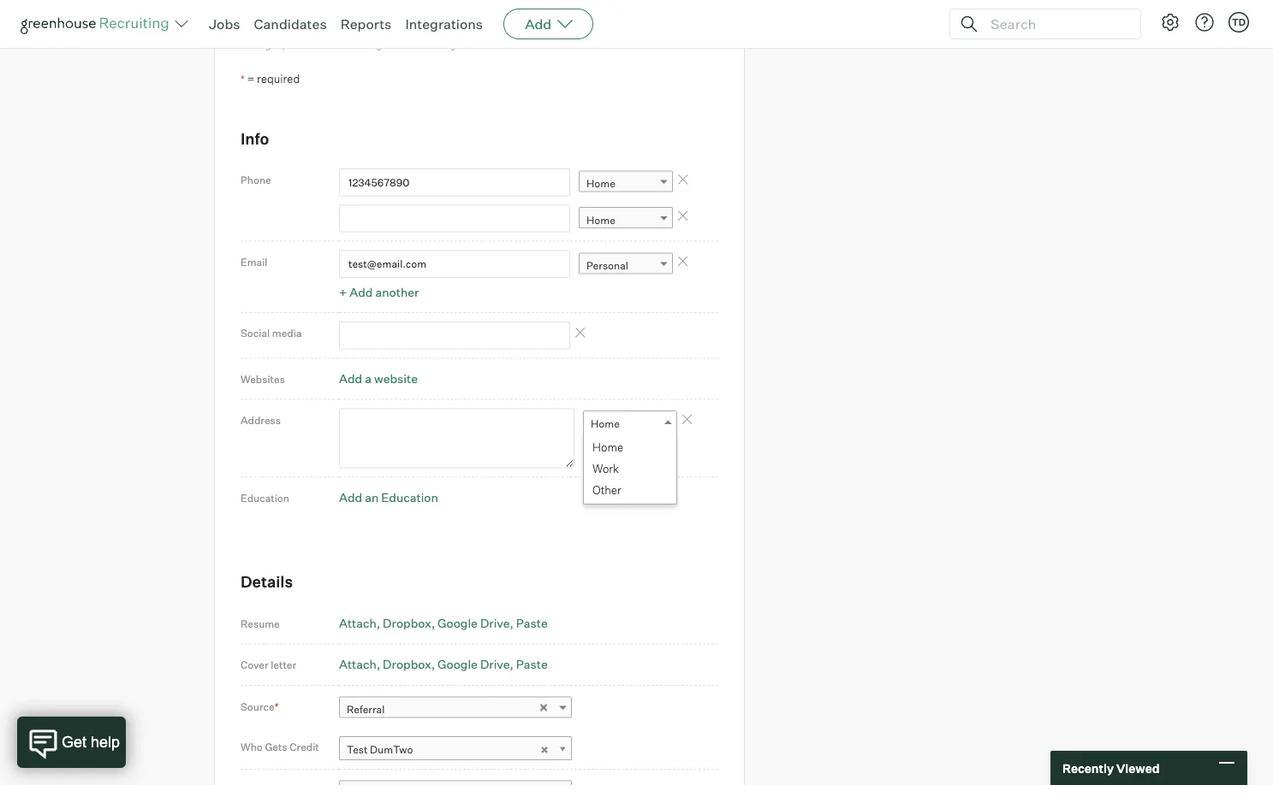 Task type: describe. For each thing, give the bounding box(es) containing it.
attach link for cover letter
[[339, 658, 380, 673]]

who gets credit
[[241, 742, 319, 754]]

letter
[[271, 659, 296, 672]]

gets
[[265, 742, 287, 754]]

td
[[1232, 16, 1246, 28]]

google drive link for resume
[[438, 616, 514, 631]]

add a website
[[339, 372, 418, 387]]

recently
[[1063, 761, 1114, 776]]

follow candidate
[[260, 18, 341, 31]]

configure image
[[1160, 12, 1181, 33]]

up
[[277, 40, 288, 50]]

candidate
[[293, 18, 341, 31]]

1 vertical spatial *
[[275, 701, 279, 714]]

paste for cover letter
[[516, 658, 548, 673]]

cover
[[241, 659, 268, 672]]

reports link
[[340, 15, 392, 33]]

reports
[[340, 15, 392, 33]]

add an education link
[[339, 491, 438, 506]]

2 vertical spatial home link
[[583, 411, 677, 436]]

source
[[241, 701, 275, 714]]

candidates link
[[254, 15, 327, 33]]

dropbox link for resume
[[383, 616, 435, 631]]

+ add another
[[339, 285, 419, 300]]

viewed
[[1116, 761, 1160, 776]]

status
[[405, 40, 429, 50]]

add for add an education
[[339, 491, 362, 506]]

add a website link
[[339, 372, 418, 387]]

dropbox link for cover letter
[[383, 658, 435, 673]]

google for cover letter
[[438, 658, 478, 673]]

add button
[[504, 9, 593, 39]]

home work other
[[592, 441, 623, 497]]

test dumtwo
[[347, 744, 413, 756]]

td button
[[1229, 12, 1249, 33]]

resume
[[241, 618, 280, 631]]

test
[[347, 744, 368, 756]]

paste link for cover letter
[[516, 658, 548, 673]]

1 for from the left
[[289, 40, 300, 50]]

follow
[[260, 18, 291, 31]]

greenhouse recruiting image
[[21, 14, 175, 34]]

notifications
[[302, 40, 350, 50]]

social
[[241, 327, 270, 340]]

add for add
[[525, 15, 552, 33]]

dumtwo
[[370, 744, 413, 756]]

attach for cover letter
[[339, 658, 377, 673]]

+
[[339, 285, 347, 300]]

Follow candidate checkbox
[[244, 17, 255, 29]]

add for add a website
[[339, 372, 362, 387]]

=
[[247, 72, 255, 86]]

who
[[241, 742, 263, 754]]

media
[[272, 327, 302, 340]]

dropbox for cover letter
[[383, 658, 431, 673]]

required
[[257, 72, 300, 86]]

google for resume
[[438, 616, 478, 631]]

home for the home link to the middle
[[586, 214, 615, 226]]

an
[[365, 491, 379, 506]]

sign up for notifications for stage and status changes
[[258, 40, 464, 50]]

social media
[[241, 327, 302, 340]]

1 vertical spatial home link
[[579, 207, 673, 232]]



Task type: vqa. For each thing, say whether or not it's contained in the screenshot.
1st Drive from the bottom of the page
yes



Task type: locate. For each thing, give the bounding box(es) containing it.
integrations link
[[405, 15, 483, 33]]

1 drive from the top
[[480, 616, 510, 631]]

work
[[592, 462, 619, 476]]

add inside popup button
[[525, 15, 552, 33]]

1 horizontal spatial *
[[275, 701, 279, 714]]

1 paste from the top
[[516, 616, 548, 631]]

Search text field
[[986, 12, 1125, 36]]

home for the bottom the home link
[[591, 418, 620, 430]]

1 vertical spatial attach
[[339, 658, 377, 673]]

1 vertical spatial attach link
[[339, 658, 380, 673]]

0 vertical spatial home link
[[579, 171, 673, 196]]

a
[[365, 372, 372, 387]]

td button
[[1225, 9, 1253, 36]]

2 for from the left
[[352, 40, 363, 50]]

2 drive from the top
[[480, 658, 510, 673]]

0 vertical spatial attach link
[[339, 616, 380, 631]]

websites
[[241, 373, 285, 386]]

dropbox
[[383, 616, 431, 631], [383, 658, 431, 673]]

1 vertical spatial dropbox
[[383, 658, 431, 673]]

* up gets
[[275, 701, 279, 714]]

sign
[[258, 40, 276, 50]]

website
[[374, 372, 418, 387]]

paste link for resume
[[516, 616, 548, 631]]

1 attach dropbox google drive paste from the top
[[339, 616, 548, 631]]

drive
[[480, 616, 510, 631], [480, 658, 510, 673]]

other
[[592, 484, 621, 497]]

1 vertical spatial drive
[[480, 658, 510, 673]]

drive for resume
[[480, 616, 510, 631]]

test dumtwo link
[[339, 737, 572, 762]]

home link
[[579, 171, 673, 196], [579, 207, 673, 232], [583, 411, 677, 436]]

1 dropbox from the top
[[383, 616, 431, 631]]

address
[[241, 414, 281, 427]]

google
[[438, 616, 478, 631], [438, 658, 478, 673]]

0 horizontal spatial for
[[289, 40, 300, 50]]

1 vertical spatial google
[[438, 658, 478, 673]]

attach dropbox google drive paste
[[339, 616, 548, 631], [339, 658, 548, 673]]

0 vertical spatial paste link
[[516, 616, 548, 631]]

for left stage
[[352, 40, 363, 50]]

0 vertical spatial paste
[[516, 616, 548, 631]]

1 google drive link from the top
[[438, 616, 514, 631]]

0 horizontal spatial education
[[241, 492, 289, 505]]

1 vertical spatial attach dropbox google drive paste
[[339, 658, 548, 673]]

1 vertical spatial dropbox link
[[383, 658, 435, 673]]

details
[[241, 573, 293, 592]]

recently viewed
[[1063, 761, 1160, 776]]

changes
[[431, 40, 464, 50]]

email
[[241, 256, 268, 269]]

0 vertical spatial drive
[[480, 616, 510, 631]]

another
[[375, 285, 419, 300]]

google drive link for cover letter
[[438, 658, 514, 673]]

for right up
[[289, 40, 300, 50]]

home for topmost the home link
[[586, 177, 615, 190]]

attach link for resume
[[339, 616, 380, 631]]

jobs link
[[209, 15, 240, 33]]

1 horizontal spatial education
[[381, 491, 438, 506]]

info
[[241, 129, 269, 148]]

jobs
[[209, 15, 240, 33]]

stage
[[364, 40, 386, 50]]

2 attach link from the top
[[339, 658, 380, 673]]

2 paste link from the top
[[516, 658, 548, 673]]

0 vertical spatial attach
[[339, 616, 377, 631]]

drive for cover letter
[[480, 658, 510, 673]]

education right an
[[381, 491, 438, 506]]

attach
[[339, 616, 377, 631], [339, 658, 377, 673]]

0 horizontal spatial *
[[241, 73, 245, 86]]

1 vertical spatial paste link
[[516, 658, 548, 673]]

2 attach dropbox google drive paste from the top
[[339, 658, 548, 673]]

referral
[[347, 704, 385, 717]]

2 dropbox link from the top
[[383, 658, 435, 673]]

0 vertical spatial dropbox link
[[383, 616, 435, 631]]

paste for resume
[[516, 616, 548, 631]]

education down address
[[241, 492, 289, 505]]

*
[[241, 73, 245, 86], [275, 701, 279, 714]]

2 attach from the top
[[339, 658, 377, 673]]

2 paste from the top
[[516, 658, 548, 673]]

* inside * = required
[[241, 73, 245, 86]]

2 dropbox from the top
[[383, 658, 431, 673]]

attach dropbox google drive paste for cover letter
[[339, 658, 548, 673]]

personal link
[[579, 253, 673, 278]]

candidates
[[254, 15, 327, 33]]

google drive link
[[438, 616, 514, 631], [438, 658, 514, 673]]

personal
[[586, 259, 628, 272]]

1 vertical spatial paste
[[516, 658, 548, 673]]

1 paste link from the top
[[516, 616, 548, 631]]

* = required
[[241, 72, 300, 86]]

0 vertical spatial attach dropbox google drive paste
[[339, 616, 548, 631]]

credit
[[290, 742, 319, 754]]

home
[[586, 177, 615, 190], [586, 214, 615, 226], [591, 418, 620, 430], [592, 441, 623, 454]]

education
[[381, 491, 438, 506], [241, 492, 289, 505]]

for
[[289, 40, 300, 50], [352, 40, 363, 50]]

cover letter
[[241, 659, 296, 672]]

2 google drive link from the top
[[438, 658, 514, 673]]

add an education
[[339, 491, 438, 506]]

dropbox for resume
[[383, 616, 431, 631]]

referral link
[[339, 698, 572, 722]]

None text field
[[339, 205, 570, 233]]

+ add another link
[[339, 285, 419, 300]]

1 horizontal spatial for
[[352, 40, 363, 50]]

integrations
[[405, 15, 483, 33]]

attach for resume
[[339, 616, 377, 631]]

1 google from the top
[[438, 616, 478, 631]]

attach dropbox google drive paste for resume
[[339, 616, 548, 631]]

0 vertical spatial dropbox
[[383, 616, 431, 631]]

* left =
[[241, 73, 245, 86]]

add
[[525, 15, 552, 33], [350, 285, 373, 300], [339, 372, 362, 387], [339, 491, 362, 506]]

1 dropbox link from the top
[[383, 616, 435, 631]]

phone
[[241, 174, 271, 187]]

attach link
[[339, 616, 380, 631], [339, 658, 380, 673]]

2 google from the top
[[438, 658, 478, 673]]

paste
[[516, 616, 548, 631], [516, 658, 548, 673]]

and
[[388, 40, 403, 50]]

paste link
[[516, 616, 548, 631], [516, 658, 548, 673]]

1 attach from the top
[[339, 616, 377, 631]]

1 vertical spatial google drive link
[[438, 658, 514, 673]]

None text field
[[339, 169, 570, 196], [339, 251, 570, 278], [339, 322, 570, 350], [339, 409, 575, 469], [339, 169, 570, 196], [339, 251, 570, 278], [339, 322, 570, 350], [339, 409, 575, 469]]

source *
[[241, 701, 279, 714]]

0 vertical spatial google
[[438, 616, 478, 631]]

0 vertical spatial *
[[241, 73, 245, 86]]

0 vertical spatial google drive link
[[438, 616, 514, 631]]

1 attach link from the top
[[339, 616, 380, 631]]

dropbox link
[[383, 616, 435, 631], [383, 658, 435, 673]]



